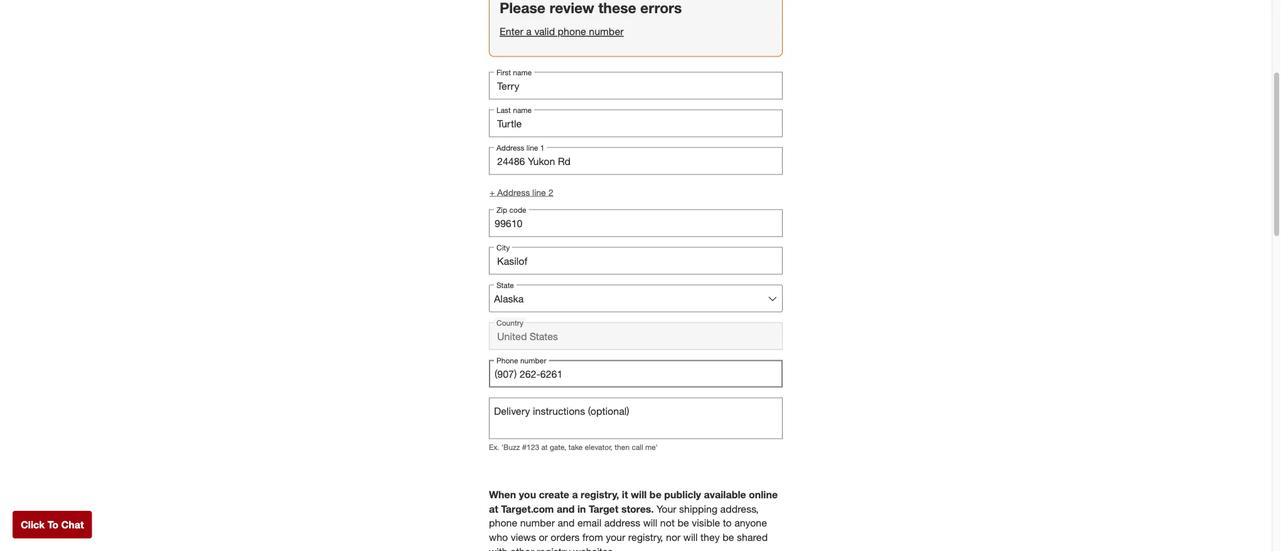 Task type: vqa. For each thing, say whether or not it's contained in the screenshot.
and in Your shipping address, phone number and email address will not be visible to anyone who views or orders from your registry, nor will they be shared with other registry websites.
yes



Task type: locate. For each thing, give the bounding box(es) containing it.
registry
[[537, 546, 570, 551]]

0 horizontal spatial number
[[520, 517, 555, 529]]

1 horizontal spatial a
[[572, 488, 578, 501]]

1 vertical spatial phone
[[489, 517, 517, 529]]

and
[[557, 503, 575, 515], [558, 517, 575, 529]]

2
[[548, 187, 553, 198]]

registry, inside the your shipping address, phone number and email address will not be visible to anyone who views or orders from your registry, nor will they be shared with other registry websites.
[[628, 531, 663, 544]]

enter
[[500, 25, 523, 38]]

create
[[539, 488, 569, 501]]

address
[[604, 517, 640, 529]]

and inside the your shipping address, phone number and email address will not be visible to anyone who views or orders from your registry, nor will they be shared with other registry websites.
[[558, 517, 575, 529]]

registry, down not
[[628, 531, 663, 544]]

0 horizontal spatial phone
[[489, 517, 517, 529]]

0 horizontal spatial registry,
[[581, 488, 619, 501]]

elevator,
[[585, 442, 613, 452]]

and left in
[[557, 503, 575, 515]]

be down the to
[[723, 531, 734, 544]]

number for enter a valid phone number
[[589, 25, 624, 38]]

0 vertical spatial at
[[541, 442, 548, 452]]

who
[[489, 531, 508, 544]]

1 vertical spatial be
[[678, 517, 689, 529]]

0 vertical spatial number
[[589, 25, 624, 38]]

will right nor in the bottom right of the page
[[683, 531, 698, 544]]

line
[[532, 187, 546, 198]]

registry, up target
[[581, 488, 619, 501]]

be inside when you create a registry, it will be publicly available online at target.com and in target stores.
[[650, 488, 661, 501]]

ex. 'buzz #123 at gate, take elevator, then call me'
[[489, 442, 658, 452]]

1 vertical spatial at
[[489, 503, 498, 515]]

#123
[[522, 442, 539, 452]]

chat
[[61, 518, 84, 531]]

1 vertical spatial a
[[572, 488, 578, 501]]

anyone
[[735, 517, 767, 529]]

number right valid
[[589, 25, 624, 38]]

when
[[489, 488, 516, 501]]

registry,
[[581, 488, 619, 501], [628, 531, 663, 544]]

it
[[622, 488, 628, 501]]

call
[[632, 442, 643, 452]]

from
[[582, 531, 603, 544]]

1 vertical spatial and
[[558, 517, 575, 529]]

a left valid
[[526, 25, 532, 38]]

other
[[510, 546, 534, 551]]

0 vertical spatial and
[[557, 503, 575, 515]]

a inside when you create a registry, it will be publicly available online at target.com and in target stores.
[[572, 488, 578, 501]]

0 horizontal spatial a
[[526, 25, 532, 38]]

2 vertical spatial will
[[683, 531, 698, 544]]

None telephone field
[[489, 209, 783, 237]]

number inside enter a valid phone number "link"
[[589, 25, 624, 38]]

phone
[[558, 25, 586, 38], [489, 517, 517, 529]]

1 horizontal spatial number
[[589, 25, 624, 38]]

will left not
[[643, 517, 657, 529]]

0 vertical spatial registry,
[[581, 488, 619, 501]]

1 horizontal spatial be
[[678, 517, 689, 529]]

to
[[48, 518, 58, 531]]

None text field
[[489, 110, 783, 137], [489, 322, 783, 350], [489, 398, 783, 439], [489, 110, 783, 137], [489, 322, 783, 350], [489, 398, 783, 439]]

or
[[539, 531, 548, 544]]

at
[[541, 442, 548, 452], [489, 503, 498, 515]]

a up in
[[572, 488, 578, 501]]

at inside when you create a registry, it will be publicly available online at target.com and in target stores.
[[489, 503, 498, 515]]

1 horizontal spatial registry,
[[628, 531, 663, 544]]

and up orders
[[558, 517, 575, 529]]

visible
[[692, 517, 720, 529]]

phone for your shipping address, phone number and email address will not be visible to anyone who views or orders from your registry, nor will they be shared with other registry websites.
[[489, 517, 517, 529]]

1 horizontal spatial at
[[541, 442, 548, 452]]

they
[[701, 531, 720, 544]]

0 vertical spatial be
[[650, 488, 661, 501]]

None text field
[[489, 72, 783, 100], [489, 147, 783, 175], [489, 247, 783, 275], [489, 72, 783, 100], [489, 147, 783, 175], [489, 247, 783, 275]]

be
[[650, 488, 661, 501], [678, 517, 689, 529], [723, 531, 734, 544]]

2 vertical spatial be
[[723, 531, 734, 544]]

number
[[589, 25, 624, 38], [520, 517, 555, 529]]

1 vertical spatial number
[[520, 517, 555, 529]]

number up or
[[520, 517, 555, 529]]

be up your
[[650, 488, 661, 501]]

then
[[615, 442, 630, 452]]

0 vertical spatial will
[[631, 488, 647, 501]]

0 horizontal spatial be
[[650, 488, 661, 501]]

phone inside enter a valid phone number "link"
[[558, 25, 586, 38]]

will
[[631, 488, 647, 501], [643, 517, 657, 529], [683, 531, 698, 544]]

0 vertical spatial a
[[526, 25, 532, 38]]

number inside the your shipping address, phone number and email address will not be visible to anyone who views or orders from your registry, nor will they be shared with other registry websites.
[[520, 517, 555, 529]]

number for your shipping address, phone number and email address will not be visible to anyone who views or orders from your registry, nor will they be shared with other registry websites.
[[520, 517, 555, 529]]

phone right valid
[[558, 25, 586, 38]]

at left gate, on the left
[[541, 442, 548, 452]]

1 horizontal spatial phone
[[558, 25, 586, 38]]

take
[[568, 442, 583, 452]]

be right not
[[678, 517, 689, 529]]

0 vertical spatial phone
[[558, 25, 586, 38]]

at down 'when'
[[489, 503, 498, 515]]

phone up the who
[[489, 517, 517, 529]]

registry, inside when you create a registry, it will be publicly available online at target.com and in target stores.
[[581, 488, 619, 501]]

0 horizontal spatial at
[[489, 503, 498, 515]]

None telephone field
[[489, 360, 783, 388]]

a
[[526, 25, 532, 38], [572, 488, 578, 501]]

phone inside the your shipping address, phone number and email address will not be visible to anyone who views or orders from your registry, nor will they be shared with other registry websites.
[[489, 517, 517, 529]]

+ address line 2
[[490, 187, 553, 198]]

1 vertical spatial registry,
[[628, 531, 663, 544]]

will right it
[[631, 488, 647, 501]]



Task type: describe. For each thing, give the bounding box(es) containing it.
me'
[[645, 442, 658, 452]]

views
[[511, 531, 536, 544]]

shared
[[737, 531, 768, 544]]

phone for enter a valid phone number
[[558, 25, 586, 38]]

+ address line 2 link
[[489, 186, 554, 199]]

address
[[497, 187, 530, 198]]

a inside "link"
[[526, 25, 532, 38]]

with
[[489, 546, 508, 551]]

ex.
[[489, 442, 499, 452]]

enter a valid phone number link
[[500, 24, 772, 39]]

click to chat button
[[13, 511, 92, 539]]

'buzz
[[501, 442, 520, 452]]

will inside when you create a registry, it will be publicly available online at target.com and in target stores.
[[631, 488, 647, 501]]

you
[[519, 488, 536, 501]]

your
[[606, 531, 625, 544]]

enter a valid phone number
[[500, 25, 624, 38]]

publicly
[[664, 488, 701, 501]]

+
[[490, 187, 495, 198]]

click to chat
[[21, 518, 84, 531]]

websites.
[[573, 546, 615, 551]]

not
[[660, 517, 675, 529]]

click
[[21, 518, 45, 531]]

online
[[749, 488, 778, 501]]

1 vertical spatial will
[[643, 517, 657, 529]]

gate,
[[550, 442, 566, 452]]

when you create a registry, it will be publicly available online at target.com and in target stores.
[[489, 488, 778, 515]]

your
[[657, 503, 676, 515]]

nor
[[666, 531, 681, 544]]

target
[[589, 503, 619, 515]]

in
[[577, 503, 586, 515]]

email
[[577, 517, 601, 529]]

2 horizontal spatial be
[[723, 531, 734, 544]]

available
[[704, 488, 746, 501]]

address,
[[720, 503, 759, 515]]

to
[[723, 517, 732, 529]]

valid
[[534, 25, 555, 38]]

your shipping address, phone number and email address will not be visible to anyone who views or orders from your registry, nor will they be shared with other registry websites.
[[489, 503, 768, 551]]

stores.
[[621, 503, 654, 515]]

orders
[[551, 531, 580, 544]]

shipping
[[679, 503, 718, 515]]

and inside when you create a registry, it will be publicly available online at target.com and in target stores.
[[557, 503, 575, 515]]

target.com
[[501, 503, 554, 515]]



